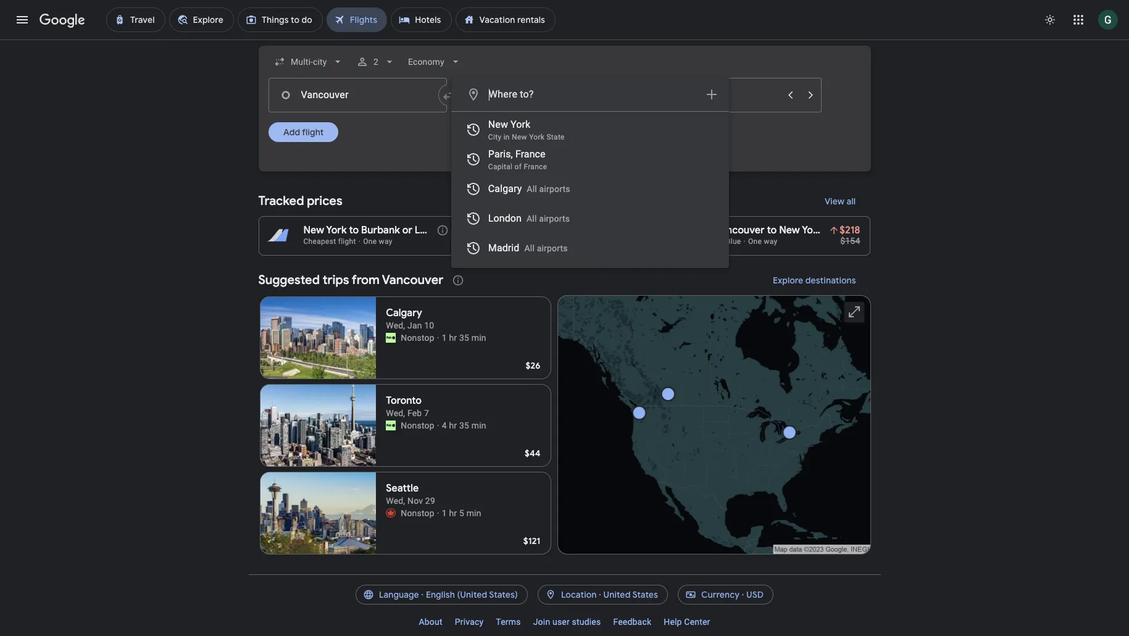 Task type: vqa. For each thing, say whether or not it's contained in the screenshot.
price: moderate element at the top of page
no



Task type: describe. For each thing, give the bounding box(es) containing it.
min for calgary
[[472, 333, 487, 343]]

feedback link
[[607, 612, 658, 632]]

2 burbank from the left
[[552, 224, 591, 237]]

change appearance image
[[1036, 5, 1066, 35]]

calgary wed, jan 10
[[386, 307, 435, 330]]

terms link
[[490, 612, 527, 632]]

cheapest flight for york
[[304, 237, 356, 246]]

Departure text field
[[670, 78, 780, 112]]

1 hr 35 min
[[442, 333, 487, 343]]

toronto
[[386, 395, 422, 407]]

to for vancouver to new york
[[768, 224, 777, 237]]

hr for seattle
[[449, 508, 457, 518]]

218 US dollars text field
[[840, 224, 861, 237]]

to?
[[520, 88, 534, 100]]

(united
[[457, 589, 488, 600]]

0 vertical spatial france
[[516, 148, 546, 160]]

calgary all airports
[[489, 183, 571, 195]]

states)
[[489, 589, 518, 600]]

1 or from the left
[[403, 224, 413, 237]]

suggested trips from vancouver
[[259, 272, 444, 288]]

airports for madrid
[[537, 243, 568, 253]]

studies
[[572, 617, 601, 627]]

hr for calgary
[[449, 333, 457, 343]]

1 los from the left
[[415, 224, 431, 237]]

center
[[685, 617, 711, 627]]

feb
[[408, 408, 422, 418]]

add
[[283, 127, 300, 138]]

hr for toronto
[[449, 421, 457, 431]]

new york, from your search history option
[[451, 115, 729, 145]]

one way for miami to burbank or los angeles
[[569, 237, 599, 246]]

state
[[547, 133, 565, 141]]

location
[[561, 589, 597, 600]]

from
[[352, 272, 380, 288]]

view
[[825, 196, 845, 207]]

cheapest flight for to
[[510, 237, 562, 246]]

air canada image
[[386, 508, 396, 518]]

calgary for calgary all airports
[[489, 183, 522, 195]]

2 los from the left
[[606, 224, 622, 237]]

usd
[[747, 589, 764, 600]]

way for vancouver to new york
[[764, 237, 778, 246]]

new york city in new york state
[[489, 119, 565, 141]]

airports for calgary
[[540, 184, 571, 194]]

$26
[[526, 360, 541, 371]]

privacy
[[455, 617, 484, 627]]

new down prices
[[304, 224, 324, 237]]

flair airlines image for calgary
[[386, 333, 396, 343]]

about link
[[413, 612, 449, 632]]

where
[[489, 88, 518, 100]]

london
[[489, 213, 522, 224]]

nonstop for seattle
[[401, 508, 435, 518]]

one way for vancouver to new york
[[749, 237, 778, 246]]

paris,
[[489, 148, 513, 160]]

miami
[[510, 224, 538, 237]]

london all airports
[[489, 213, 570, 224]]

1 burbank from the left
[[361, 224, 400, 237]]

about
[[419, 617, 443, 627]]

all for calgary
[[527, 184, 537, 194]]

seattle wed, nov 29
[[386, 482, 436, 506]]

york left state
[[529, 133, 545, 141]]

destination, select multiple airports image
[[705, 87, 720, 102]]

madrid
[[489, 242, 520, 254]]

jetblue
[[715, 237, 742, 246]]

1 hr 5 min
[[442, 508, 482, 518]]

1 angeles from the left
[[433, 224, 471, 237]]

flight inside button
[[302, 127, 324, 138]]

help center link
[[658, 612, 717, 632]]

help center
[[664, 617, 711, 627]]

35 for toronto
[[460, 421, 470, 431]]

join user studies
[[534, 617, 601, 627]]

44 US dollars text field
[[525, 448, 541, 459]]

 image inside suggested trips from vancouver region
[[437, 419, 440, 432]]

121 US dollars text field
[[524, 536, 541, 547]]

explore destinations button
[[758, 266, 871, 295]]

min for seattle
[[467, 508, 482, 518]]

all
[[847, 196, 856, 207]]

1 one from the left
[[363, 237, 377, 246]]

Flight search field
[[249, 46, 881, 268]]

5
[[460, 508, 465, 518]]

$154
[[841, 236, 861, 246]]

airports for london
[[539, 214, 570, 224]]

$44
[[525, 448, 541, 459]]

tracked prices region
[[259, 187, 871, 256]]

privacy link
[[449, 612, 490, 632]]

states
[[633, 589, 659, 600]]

suggested trips from vancouver region
[[259, 266, 871, 560]]

join
[[534, 617, 551, 627]]

29
[[426, 496, 436, 506]]

paris, france capital of france
[[489, 148, 548, 171]]

one for vancouver to new york
[[749, 237, 762, 246]]

in
[[504, 133, 510, 141]]

united
[[604, 589, 631, 600]]

4
[[442, 421, 447, 431]]



Task type: locate. For each thing, give the bounding box(es) containing it.
2 vertical spatial wed,
[[386, 496, 405, 506]]

nonstop
[[401, 333, 435, 343], [401, 421, 435, 431], [401, 508, 435, 518]]

more info image
[[437, 224, 449, 237]]

city
[[489, 133, 502, 141]]

1 vertical spatial wed,
[[386, 408, 405, 418]]

trips
[[323, 272, 349, 288]]

0 vertical spatial all
[[527, 184, 537, 194]]

2 vertical spatial nonstop
[[401, 508, 435, 518]]

1 cheapest flight from the left
[[304, 237, 356, 246]]

new
[[489, 119, 508, 130], [512, 133, 527, 141], [304, 224, 324, 237], [780, 224, 800, 237]]

2 hr from the top
[[449, 421, 457, 431]]

2 horizontal spatial one
[[749, 237, 762, 246]]

vancouver inside tracked prices region
[[715, 224, 765, 237]]

madrid (all airports), from your search history option
[[451, 234, 729, 263]]

wed, left the jan
[[386, 321, 405, 330]]

toronto wed, feb 7
[[386, 395, 429, 418]]

0 horizontal spatial cheapest flight
[[304, 237, 356, 246]]

0 vertical spatial  image
[[359, 237, 361, 246]]

add flight button
[[268, 122, 338, 142]]

1 for calgary
[[442, 333, 447, 343]]

0 horizontal spatial way
[[379, 237, 393, 246]]

1 horizontal spatial angeles
[[624, 224, 661, 237]]

2 vertical spatial min
[[467, 508, 482, 518]]

More info text field
[[437, 224, 449, 240]]

flair airlines image
[[386, 333, 396, 343], [386, 421, 396, 431]]

2 one from the left
[[569, 237, 583, 246]]

flair airlines image for toronto
[[386, 421, 396, 431]]

 image down new york to burbank or los angeles
[[359, 237, 361, 246]]

prices
[[307, 193, 343, 209]]

miami to burbank or los angeles
[[510, 224, 661, 237]]

0 horizontal spatial calgary
[[386, 307, 422, 319]]

to for miami to burbank or los angeles
[[540, 224, 550, 237]]

all inside london all airports
[[527, 214, 537, 224]]

capital
[[489, 162, 513, 171]]

wed, inside toronto wed, feb 7
[[386, 408, 405, 418]]

1 flair airlines image from the top
[[386, 333, 396, 343]]

 image for calgary
[[437, 332, 440, 344]]

1 vertical spatial hr
[[449, 421, 457, 431]]

2 vertical spatial all
[[525, 243, 535, 253]]

2 cheapest flight from the left
[[510, 237, 562, 246]]

calgary for calgary wed, jan 10
[[386, 307, 422, 319]]

0 horizontal spatial cheapest
[[304, 237, 336, 246]]

vancouver inside region
[[382, 272, 444, 288]]

wed, down toronto
[[386, 408, 405, 418]]

explore
[[773, 275, 804, 286]]

3 hr from the top
[[449, 508, 457, 518]]

new up city
[[489, 119, 508, 130]]

 image left 1 hr 5 min
[[437, 507, 440, 520]]

one way down vancouver to new york at the right of the page
[[749, 237, 778, 246]]

 image
[[359, 237, 361, 246], [437, 332, 440, 344], [437, 507, 440, 520]]

explore destinations
[[773, 275, 856, 286]]

to right miami
[[540, 224, 550, 237]]

one for miami to burbank or los angeles
[[569, 237, 583, 246]]

wed, for seattle
[[386, 496, 405, 506]]

main menu image
[[15, 12, 30, 27]]

2 35 from the top
[[460, 421, 470, 431]]

1 vertical spatial vancouver
[[382, 272, 444, 288]]

3 one way from the left
[[749, 237, 778, 246]]

Where else? text field
[[489, 80, 697, 109]]

35
[[460, 333, 470, 343], [460, 421, 470, 431]]

10
[[425, 321, 435, 330]]

1 one way from the left
[[363, 237, 393, 246]]

0 vertical spatial min
[[472, 333, 487, 343]]

2 vertical spatial airports
[[537, 243, 568, 253]]

nonstop down nov
[[401, 508, 435, 518]]

2 horizontal spatial one way
[[749, 237, 778, 246]]

1
[[442, 333, 447, 343], [442, 508, 447, 518]]

0 horizontal spatial flight
[[302, 127, 324, 138]]

1 horizontal spatial way
[[585, 237, 599, 246]]

2 nonstop from the top
[[401, 421, 435, 431]]

1 horizontal spatial los
[[606, 224, 622, 237]]

cheapest down prices
[[304, 237, 336, 246]]

one way down miami to burbank or los angeles
[[569, 237, 599, 246]]

wed, for toronto
[[386, 408, 405, 418]]

airports inside calgary all airports
[[540, 184, 571, 194]]

2 or from the left
[[593, 224, 603, 237]]

154 US dollars text field
[[841, 236, 861, 246]]

nov
[[408, 496, 423, 506]]

cheapest flight up trips
[[304, 237, 356, 246]]

angeles
[[433, 224, 471, 237], [624, 224, 661, 237]]

tracked prices
[[259, 193, 343, 209]]

way down miami to burbank or los angeles
[[585, 237, 599, 246]]

where to?
[[489, 88, 534, 100]]

2 horizontal spatial to
[[768, 224, 777, 237]]

flight down london all airports
[[544, 237, 562, 246]]

burbank
[[361, 224, 400, 237], [552, 224, 591, 237]]

1 vertical spatial nonstop
[[401, 421, 435, 431]]

view all
[[825, 196, 856, 207]]

2 angeles from the left
[[624, 224, 661, 237]]

1 vertical spatial france
[[524, 162, 548, 171]]

all inside calgary all airports
[[527, 184, 537, 194]]

1 wed, from the top
[[386, 321, 405, 330]]

0 horizontal spatial or
[[403, 224, 413, 237]]

one down miami to burbank or los angeles
[[569, 237, 583, 246]]

calgary inside calgary wed, jan 10
[[386, 307, 422, 319]]

$218
[[840, 224, 861, 237]]

hr
[[449, 333, 457, 343], [449, 421, 457, 431], [449, 508, 457, 518]]

1 vertical spatial 1
[[442, 508, 447, 518]]

1 horizontal spatial flight
[[338, 237, 356, 246]]

york down to?
[[511, 119, 531, 130]]

new york to burbank or los angeles
[[304, 224, 471, 237]]

3 wed, from the top
[[386, 496, 405, 506]]

$121
[[524, 536, 541, 547]]

list box inside flight search box
[[451, 112, 729, 268]]

3 one from the left
[[749, 237, 762, 246]]

france right of
[[524, 162, 548, 171]]

flair airlines image down toronto wed, feb 7
[[386, 421, 396, 431]]

all down miami
[[525, 243, 535, 253]]

3 nonstop from the top
[[401, 508, 435, 518]]

2 1 from the top
[[442, 508, 447, 518]]

cheapest flight
[[304, 237, 356, 246], [510, 237, 562, 246]]

1 horizontal spatial to
[[540, 224, 550, 237]]

cheapest flight down miami
[[510, 237, 562, 246]]

2 to from the left
[[540, 224, 550, 237]]

wed,
[[386, 321, 405, 330], [386, 408, 405, 418], [386, 496, 405, 506]]

english (united states)
[[426, 589, 518, 600]]

1 vertical spatial all
[[527, 214, 537, 224]]

user
[[553, 617, 570, 627]]

 image
[[437, 419, 440, 432]]

one way
[[363, 237, 393, 246], [569, 237, 599, 246], [749, 237, 778, 246]]

flair airlines image down calgary wed, jan 10
[[386, 333, 396, 343]]

or left more info icon
[[403, 224, 413, 237]]

calgary down capital at the left of page
[[489, 183, 522, 195]]

0 horizontal spatial to
[[349, 224, 359, 237]]

2 flair airlines image from the top
[[386, 421, 396, 431]]

1 to from the left
[[349, 224, 359, 237]]

cheapest down miami
[[510, 237, 542, 246]]

 image left 1 hr 35 min
[[437, 332, 440, 344]]

3 to from the left
[[768, 224, 777, 237]]

all up london all airports
[[527, 184, 537, 194]]

flight for miami
[[544, 237, 562, 246]]

london (all airports), from your search history option
[[451, 204, 729, 234]]

way down new york to burbank or los angeles
[[379, 237, 393, 246]]

los down calgary (all airports), from your search history option on the top of the page
[[606, 224, 622, 237]]

vancouver to new york
[[715, 224, 823, 237]]

wed, for calgary
[[386, 321, 405, 330]]

english
[[426, 589, 455, 600]]

1 horizontal spatial cheapest flight
[[510, 237, 562, 246]]

airports inside madrid all airports
[[537, 243, 568, 253]]

1 horizontal spatial calgary
[[489, 183, 522, 195]]

new up explore
[[780, 224, 800, 237]]

7
[[424, 408, 429, 418]]

1 cheapest from the left
[[304, 237, 336, 246]]

0 vertical spatial flair airlines image
[[386, 333, 396, 343]]

terms
[[496, 617, 521, 627]]

way for miami to burbank or los angeles
[[585, 237, 599, 246]]

1 hr from the top
[[449, 333, 457, 343]]

currency
[[702, 589, 740, 600]]

1 horizontal spatial one way
[[569, 237, 599, 246]]

or down calgary (all airports), from your search history option on the top of the page
[[593, 224, 603, 237]]

cheapest
[[304, 237, 336, 246], [510, 237, 542, 246]]

0 vertical spatial vancouver
[[715, 224, 765, 237]]

flight for new
[[338, 237, 356, 246]]

los left more info icon
[[415, 224, 431, 237]]

one down vancouver to new york at the right of the page
[[749, 237, 762, 246]]

0 vertical spatial 35
[[460, 333, 470, 343]]

0 vertical spatial airports
[[540, 184, 571, 194]]

nonstop for calgary
[[401, 333, 435, 343]]

2 horizontal spatial way
[[764, 237, 778, 246]]

york
[[511, 119, 531, 130], [529, 133, 545, 141], [326, 224, 347, 237], [802, 224, 823, 237]]

all
[[527, 184, 537, 194], [527, 214, 537, 224], [525, 243, 535, 253]]

seattle
[[386, 482, 419, 495]]

None field
[[268, 51, 349, 73], [403, 51, 467, 73], [268, 51, 349, 73], [403, 51, 467, 73]]

vancouver
[[715, 224, 765, 237], [382, 272, 444, 288]]

1 horizontal spatial one
[[569, 237, 583, 246]]

all up miami
[[527, 214, 537, 224]]

2 horizontal spatial flight
[[544, 237, 562, 246]]

1 35 from the top
[[460, 333, 470, 343]]

2 wed, from the top
[[386, 408, 405, 418]]

0 vertical spatial 1
[[442, 333, 447, 343]]

1 for seattle
[[442, 508, 447, 518]]

0 horizontal spatial los
[[415, 224, 431, 237]]

one way down new york to burbank or los angeles
[[363, 237, 393, 246]]

calgary
[[489, 183, 522, 195], [386, 307, 422, 319]]

3 way from the left
[[764, 237, 778, 246]]

2 way from the left
[[585, 237, 599, 246]]

wed, up the air canada icon at the left of the page
[[386, 496, 405, 506]]

1 horizontal spatial cheapest
[[510, 237, 542, 246]]

0 horizontal spatial vancouver
[[382, 272, 444, 288]]

one down new york to burbank or los angeles
[[363, 237, 377, 246]]

2
[[374, 57, 379, 67]]

france
[[516, 148, 546, 160], [524, 162, 548, 171]]

los
[[415, 224, 431, 237], [606, 224, 622, 237]]

vancouver up the jetblue
[[715, 224, 765, 237]]

0 vertical spatial calgary
[[489, 183, 522, 195]]

france up of
[[516, 148, 546, 160]]

flight
[[302, 127, 324, 138], [338, 237, 356, 246], [544, 237, 562, 246]]

min
[[472, 333, 487, 343], [472, 421, 487, 431], [467, 508, 482, 518]]

to up suggested trips from vancouver
[[349, 224, 359, 237]]

jan
[[408, 321, 422, 330]]

0 vertical spatial hr
[[449, 333, 457, 343]]

1 horizontal spatial or
[[593, 224, 603, 237]]

of
[[515, 162, 522, 171]]

airports
[[540, 184, 571, 194], [539, 214, 570, 224], [537, 243, 568, 253]]

2 vertical spatial hr
[[449, 508, 457, 518]]

suggested
[[259, 272, 320, 288]]

all inside madrid all airports
[[525, 243, 535, 253]]

2 vertical spatial  image
[[437, 507, 440, 520]]

0 vertical spatial wed,
[[386, 321, 405, 330]]

cheapest for miami
[[510, 237, 542, 246]]

26 US dollars text field
[[526, 360, 541, 371]]

1 way from the left
[[379, 237, 393, 246]]

york left the $218 text field
[[802, 224, 823, 237]]

madrid all airports
[[489, 242, 568, 254]]

2 button
[[351, 47, 401, 77]]

 image for seattle
[[437, 507, 440, 520]]

add flight
[[283, 127, 324, 138]]

1 vertical spatial airports
[[539, 214, 570, 224]]

35 for calgary
[[460, 333, 470, 343]]

all for madrid
[[525, 243, 535, 253]]

1 vertical spatial flair airlines image
[[386, 421, 396, 431]]

tracked
[[259, 193, 304, 209]]

vancouver up calgary wed, jan 10
[[382, 272, 444, 288]]

wed, inside calgary wed, jan 10
[[386, 321, 405, 330]]

cheapest for new
[[304, 237, 336, 246]]

1 vertical spatial  image
[[437, 332, 440, 344]]

calgary up the jan
[[386, 307, 422, 319]]

one
[[363, 237, 377, 246], [569, 237, 583, 246], [749, 237, 762, 246]]

help
[[664, 617, 682, 627]]

calgary (all airports), from your search history option
[[451, 174, 729, 204]]

flight up suggested trips from vancouver
[[338, 237, 356, 246]]

all for london
[[527, 214, 537, 224]]

nonstop down the jan
[[401, 333, 435, 343]]

calgary inside option
[[489, 183, 522, 195]]

to up explore
[[768, 224, 777, 237]]

2 cheapest from the left
[[510, 237, 542, 246]]

york down prices
[[326, 224, 347, 237]]

0 horizontal spatial burbank
[[361, 224, 400, 237]]

1 horizontal spatial burbank
[[552, 224, 591, 237]]

1 1 from the top
[[442, 333, 447, 343]]

list box
[[451, 112, 729, 268]]

airports inside london all airports
[[539, 214, 570, 224]]

way down vancouver to new york at the right of the page
[[764, 237, 778, 246]]

1 vertical spatial calgary
[[386, 307, 422, 319]]

0 vertical spatial nonstop
[[401, 333, 435, 343]]

wed, inside seattle wed, nov 29
[[386, 496, 405, 506]]

way
[[379, 237, 393, 246], [585, 237, 599, 246], [764, 237, 778, 246]]

1 vertical spatial min
[[472, 421, 487, 431]]

paris, france, from your search history option
[[451, 145, 729, 174]]

1 nonstop from the top
[[401, 333, 435, 343]]

enter your destination dialog
[[451, 77, 729, 268]]

None text field
[[268, 78, 447, 112]]

2 one way from the left
[[569, 237, 599, 246]]

new right in on the top left of the page
[[512, 133, 527, 141]]

0 horizontal spatial one way
[[363, 237, 393, 246]]

flight right 'add'
[[302, 127, 324, 138]]

join user studies link
[[527, 612, 607, 632]]

destinations
[[806, 275, 856, 286]]

nonstop for toronto
[[401, 421, 435, 431]]

0 horizontal spatial one
[[363, 237, 377, 246]]

0 horizontal spatial angeles
[[433, 224, 471, 237]]

language
[[379, 589, 419, 600]]

1 vertical spatial 35
[[460, 421, 470, 431]]

nonstop down feb
[[401, 421, 435, 431]]

united states
[[604, 589, 659, 600]]

4 hr 35 min
[[442, 421, 487, 431]]

list box containing new york
[[451, 112, 729, 268]]

1 horizontal spatial vancouver
[[715, 224, 765, 237]]

min for toronto
[[472, 421, 487, 431]]

feedback
[[614, 617, 652, 627]]



